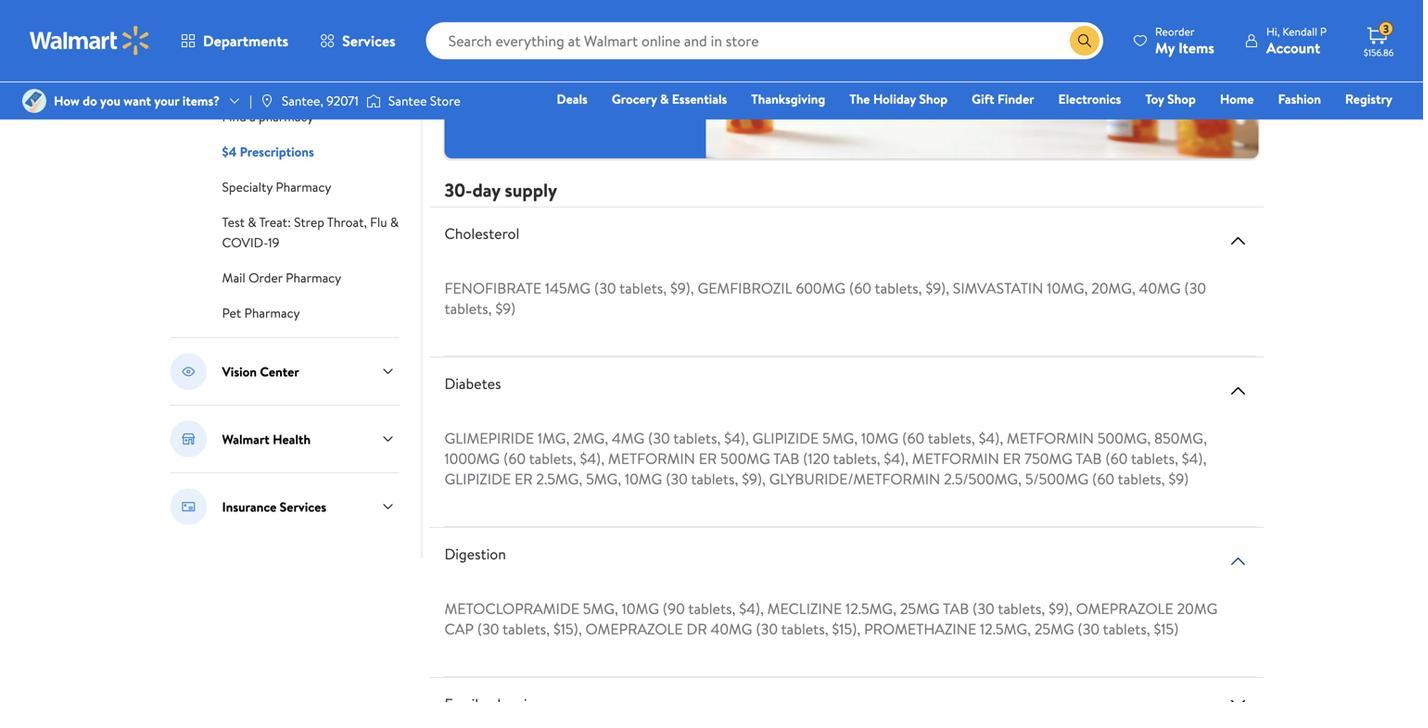 Task type: locate. For each thing, give the bounding box(es) containing it.
$9)
[[496, 299, 516, 319], [1169, 469, 1189, 490]]

0 horizontal spatial  image
[[22, 89, 46, 113]]

$15)
[[1154, 619, 1179, 640]]

& right grocery
[[660, 90, 669, 108]]

kendall
[[1283, 24, 1318, 39]]

0 horizontal spatial glipizide
[[445, 469, 511, 490]]

1 horizontal spatial services
[[342, 31, 396, 51]]

$4
[[222, 143, 237, 161]]

test
[[222, 213, 245, 231]]

10mg left (90
[[622, 599, 659, 619]]

reorder my items
[[1156, 24, 1215, 58]]

40mg right dr
[[711, 619, 753, 640]]

5mg, inside metoclopramide 5mg, 10mg (90 tablets, $4), meclizine 12.5mg, 25mg tab (30 tablets, $9), omeprazole 20mg cap (30 tablets, $15), omeprazole dr 40mg (30 tablets, $15), promethazine 12.5mg, 25mg (30 tablets, $15)
[[583, 599, 618, 619]]

walmart
[[222, 431, 270, 449]]

0 horizontal spatial services
[[280, 498, 326, 516]]

shop inside "the holiday shop" link
[[919, 90, 948, 108]]

pharmacy down order
[[244, 304, 300, 322]]

pharmacy inside pet pharmacy link
[[244, 304, 300, 322]]

glipizide up glyburide/metformin on the right bottom of page
[[753, 428, 819, 449]]

pet pharmacy link
[[222, 302, 300, 323]]

pharmacy down test & treat: strep throat, flu & covid-19 at the left
[[286, 269, 341, 287]]

1 vertical spatial 40mg
[[711, 619, 753, 640]]

$9),
[[671, 278, 694, 299], [926, 278, 950, 299], [742, 469, 766, 490], [1049, 599, 1073, 619]]

treat:
[[259, 213, 291, 231]]

10mg up glyburide/metformin on the right bottom of page
[[862, 428, 899, 449]]

pharmacy for specialty pharmacy
[[276, 178, 331, 196]]

1 horizontal spatial tab
[[943, 599, 969, 619]]

test & treat: strep throat, flu & covid-19
[[222, 213, 399, 252]]

1 horizontal spatial glipizide
[[753, 428, 819, 449]]

registry
[[1346, 90, 1393, 108]]

12.5mg,
[[846, 599, 897, 619], [980, 619, 1031, 640]]

one
[[1251, 116, 1279, 134]]

12.5mg, right the promethazine on the bottom
[[980, 619, 1031, 640]]

5mg, down 2mg,
[[586, 469, 621, 490]]

2 horizontal spatial &
[[660, 90, 669, 108]]

reorder
[[1156, 24, 1195, 39]]

 image
[[366, 92, 381, 110]]

5mg, left (90
[[583, 599, 618, 619]]

fenofibrate
[[445, 278, 542, 299]]

(60 right 1000mg
[[504, 449, 526, 469]]

$9) down 850mg,
[[1169, 469, 1189, 490]]

1 vertical spatial glipizide
[[445, 469, 511, 490]]

0 vertical spatial $9)
[[496, 299, 516, 319]]

& right flu
[[390, 213, 399, 231]]

services right insurance
[[280, 498, 326, 516]]

1 horizontal spatial shop
[[1168, 90, 1196, 108]]

5mg, up glyburide/metformin on the right bottom of page
[[823, 428, 858, 449]]

1 horizontal spatial metformin
[[912, 449, 1000, 469]]

& right test
[[248, 213, 257, 231]]

1 horizontal spatial &
[[390, 213, 399, 231]]

& for essentials
[[660, 90, 669, 108]]

walmart health
[[222, 431, 311, 449]]

(60 up glyburide/metformin on the right bottom of page
[[902, 428, 925, 449]]

covid-
[[222, 234, 268, 252]]

prescriptions up the santee,
[[270, 37, 344, 55]]

cholesterol
[[445, 223, 520, 244]]

0 horizontal spatial $9)
[[496, 299, 516, 319]]

0 vertical spatial prescriptions
[[270, 37, 344, 55]]

er left the 500mg
[[699, 449, 717, 469]]

omeprazole left dr
[[586, 619, 683, 640]]

store
[[430, 92, 461, 110]]

services inside dropdown button
[[342, 31, 396, 51]]

0 vertical spatial 40mg
[[1140, 278, 1181, 299]]

shop
[[919, 90, 948, 108], [1168, 90, 1196, 108]]

2 vertical spatial 10mg
[[622, 599, 659, 619]]

2 vertical spatial pharmacy
[[244, 304, 300, 322]]

0 horizontal spatial metformin
[[608, 449, 695, 469]]

shop right toy
[[1168, 90, 1196, 108]]

services up 92071
[[342, 31, 396, 51]]

glipizide down glimepiride
[[445, 469, 511, 490]]

electronics link
[[1050, 89, 1130, 109]]

0 horizontal spatial 40mg
[[711, 619, 753, 640]]

1 horizontal spatial er
[[699, 449, 717, 469]]

(30
[[594, 278, 616, 299], [1185, 278, 1207, 299], [648, 428, 670, 449], [666, 469, 688, 490], [973, 599, 995, 619], [477, 619, 499, 640], [756, 619, 778, 640], [1078, 619, 1100, 640]]

$4), right 500mg,
[[1182, 449, 1207, 469]]

600mg
[[796, 278, 846, 299]]

the
[[850, 90, 870, 108]]

2 vertical spatial 5mg,
[[583, 599, 618, 619]]

shop right holiday
[[919, 90, 948, 108]]

glipizide
[[753, 428, 819, 449], [445, 469, 511, 490]]

0 horizontal spatial shop
[[919, 90, 948, 108]]

grocery & essentials
[[612, 90, 727, 108]]

holiday
[[873, 90, 916, 108]]

vaccines
[[222, 72, 271, 90]]

1 horizontal spatial  image
[[260, 94, 274, 109]]

1 $15), from the left
[[554, 619, 582, 640]]

1 vertical spatial prescriptions
[[240, 143, 314, 161]]

metformin
[[1007, 428, 1094, 449], [608, 449, 695, 469], [912, 449, 1000, 469]]

metoclopramide 5mg, 10mg (90 tablets, $4), meclizine 12.5mg, 25mg tab (30 tablets, $9), omeprazole 20mg cap (30 tablets, $15), omeprazole dr 40mg (30 tablets, $15), promethazine 12.5mg, 25mg (30 tablets, $15)
[[445, 599, 1218, 640]]

insurance
[[222, 498, 277, 516]]

0 horizontal spatial tab
[[774, 449, 800, 469]]

0 vertical spatial services
[[342, 31, 396, 51]]

diabetes image
[[1227, 380, 1250, 402]]

a
[[250, 108, 256, 126]]

 image right |
[[260, 94, 274, 109]]

0 vertical spatial pharmacy
[[276, 178, 331, 196]]

tab inside metoclopramide 5mg, 10mg (90 tablets, $4), meclizine 12.5mg, 25mg tab (30 tablets, $9), omeprazole 20mg cap (30 tablets, $15), omeprazole dr 40mg (30 tablets, $15), promethazine 12.5mg, 25mg (30 tablets, $15)
[[943, 599, 969, 619]]

0 vertical spatial 5mg,
[[823, 428, 858, 449]]

0 horizontal spatial omeprazole
[[586, 619, 683, 640]]

0 vertical spatial 10mg
[[862, 428, 899, 449]]

2 horizontal spatial er
[[1003, 449, 1021, 469]]

prescriptions up specialty pharmacy link
[[240, 143, 314, 161]]

throat,
[[327, 213, 367, 231]]

1 horizontal spatial $15),
[[832, 619, 861, 640]]

omeprazole left 20mg
[[1076, 599, 1174, 619]]

0 horizontal spatial 12.5mg,
[[846, 599, 897, 619]]

health
[[273, 431, 311, 449]]

1 shop from the left
[[919, 90, 948, 108]]

1 vertical spatial pharmacy
[[286, 269, 341, 287]]

$4 prescriptions link
[[222, 141, 314, 161]]

the holiday shop
[[850, 90, 948, 108]]

1 vertical spatial services
[[280, 498, 326, 516]]

departments button
[[165, 19, 304, 63]]

prescriptions for $4 prescriptions
[[240, 143, 314, 161]]

simvastatin
[[953, 278, 1044, 299]]

the holiday shop link
[[841, 89, 956, 109]]

grocery
[[612, 90, 657, 108]]

$9) inside "glimepiride 1mg, 2mg, 4mg (30 tablets, $4), glipizide 5mg, 10mg (60 tablets, $4), metformin 500mg, 850mg, 1000mg (60 tablets, $4), metformin er 500mg tab (120 tablets, $4), metformin er 750mg tab (60 tablets, $4), glipizide er 2.5mg, 5mg, 10mg (30 tablets, $9), glyburide/metformin 2.5/500mg, 5/500mg (60 tablets, $9)"
[[1169, 469, 1189, 490]]

toy
[[1146, 90, 1165, 108]]

1 horizontal spatial $9)
[[1169, 469, 1189, 490]]

40mg inside metoclopramide 5mg, 10mg (90 tablets, $4), meclizine 12.5mg, 25mg tab (30 tablets, $9), omeprazole 20mg cap (30 tablets, $15), omeprazole dr 40mg (30 tablets, $15), promethazine 12.5mg, 25mg (30 tablets, $15)
[[711, 619, 753, 640]]

supply
[[505, 177, 557, 203]]

essentials
[[672, 90, 727, 108]]

day
[[473, 177, 501, 203]]

gemfibrozil
[[698, 278, 792, 299]]

10mg down 4mg
[[625, 469, 662, 490]]

transfer
[[222, 37, 267, 55]]

Search search field
[[426, 22, 1104, 59]]

items?
[[182, 92, 220, 110]]

 image
[[22, 89, 46, 113], [260, 94, 274, 109]]

grocery & essentials link
[[604, 89, 736, 109]]

(60
[[849, 278, 872, 299], [902, 428, 925, 449], [504, 449, 526, 469], [1106, 449, 1128, 469], [1093, 469, 1115, 490]]

1 vertical spatial $9)
[[1169, 469, 1189, 490]]

account
[[1267, 38, 1321, 58]]

1 vertical spatial 10mg
[[625, 469, 662, 490]]

1 horizontal spatial 40mg
[[1140, 278, 1181, 299]]

how
[[54, 92, 80, 110]]

 image for santee, 92071
[[260, 94, 274, 109]]

$15),
[[554, 619, 582, 640], [832, 619, 861, 640]]

find a pharmacy
[[222, 108, 314, 126]]

omeprazole
[[1076, 599, 1174, 619], [586, 619, 683, 640]]

specialty pharmacy
[[222, 178, 331, 196]]

your
[[154, 92, 179, 110]]

pharmacy
[[276, 178, 331, 196], [286, 269, 341, 287], [244, 304, 300, 322]]

40mg
[[1140, 278, 1181, 299], [711, 619, 753, 640]]

debit
[[1282, 116, 1314, 134]]

2 horizontal spatial tab
[[1076, 449, 1102, 469]]

promethazine
[[864, 619, 977, 640]]

0 horizontal spatial $15),
[[554, 619, 582, 640]]

$4), left meclizine
[[739, 599, 764, 619]]

1 vertical spatial 5mg,
[[586, 469, 621, 490]]

2 shop from the left
[[1168, 90, 1196, 108]]

2mg,
[[573, 428, 609, 449]]

vaccines link
[[222, 70, 271, 91]]

&
[[660, 90, 669, 108], [248, 213, 257, 231], [390, 213, 399, 231]]

3
[[1384, 21, 1390, 37]]

pharmacy
[[259, 108, 314, 126]]

$9) inside fenofibrate 145mg (30 tablets, $9), gemfibrozil 600mg (60 tablets, $9), simvastatin 10mg, 20mg, 40mg (30 tablets, $9)
[[496, 299, 516, 319]]

25mg
[[900, 599, 940, 619], [1035, 619, 1075, 640]]

$4), right (120
[[884, 449, 909, 469]]

mail order pharmacy
[[222, 269, 341, 287]]

40mg right 20mg,
[[1140, 278, 1181, 299]]

(60 right the 600mg
[[849, 278, 872, 299]]

 image left how
[[22, 89, 46, 113]]

departments
[[203, 31, 289, 51]]

12.5mg, right meclizine
[[846, 599, 897, 619]]

10mg
[[862, 428, 899, 449], [625, 469, 662, 490], [622, 599, 659, 619]]

er left "750mg"
[[1003, 449, 1021, 469]]

pharmacy up strep
[[276, 178, 331, 196]]

$9) left 145mg
[[496, 299, 516, 319]]

$4), left (120
[[724, 428, 749, 449]]

0 horizontal spatial &
[[248, 213, 257, 231]]

tablets,
[[620, 278, 667, 299], [875, 278, 922, 299], [445, 299, 492, 319], [674, 428, 721, 449], [928, 428, 975, 449], [529, 449, 577, 469], [833, 449, 881, 469], [1131, 449, 1179, 469], [691, 469, 739, 490], [1118, 469, 1165, 490], [689, 599, 736, 619], [998, 599, 1045, 619], [503, 619, 550, 640], [781, 619, 829, 640], [1103, 619, 1151, 640]]

services
[[342, 31, 396, 51], [280, 498, 326, 516]]

er left 2.5mg,
[[515, 469, 533, 490]]

 image for how do you want your items?
[[22, 89, 46, 113]]

pharmacy inside specialty pharmacy link
[[276, 178, 331, 196]]



Task type: describe. For each thing, give the bounding box(es) containing it.
5/500mg
[[1026, 469, 1089, 490]]

500mg
[[721, 449, 770, 469]]

850mg,
[[1155, 428, 1207, 449]]

pet
[[222, 304, 241, 322]]

find a pharmacy link
[[222, 106, 314, 126]]

cap
[[445, 619, 474, 640]]

2 $15), from the left
[[832, 619, 861, 640]]

10mg,
[[1047, 278, 1088, 299]]

home link
[[1212, 89, 1263, 109]]

(120
[[803, 449, 830, 469]]

(60 down 500mg,
[[1093, 469, 1115, 490]]

$4 prescriptions
[[222, 143, 314, 161]]

30-
[[445, 177, 473, 203]]

test & treat: strep throat, flu & covid-19 link
[[222, 211, 399, 252]]

thanksgiving
[[752, 90, 826, 108]]

cholesterol image
[[1227, 230, 1250, 252]]

flu
[[370, 213, 387, 231]]

toy shop
[[1146, 90, 1196, 108]]

transfer prescriptions
[[222, 37, 344, 55]]

family planning image
[[1227, 694, 1250, 703]]

insurance services
[[222, 498, 326, 516]]

(60 right '5/500mg'
[[1106, 449, 1128, 469]]

toy shop link
[[1137, 89, 1205, 109]]

santee
[[389, 92, 427, 110]]

walmart image
[[30, 26, 150, 56]]

do
[[83, 92, 97, 110]]

Walmart Site-Wide search field
[[426, 22, 1104, 59]]

vision center image
[[170, 353, 207, 390]]

digestion image
[[1227, 551, 1250, 573]]

20mg
[[1177, 599, 1218, 619]]

1mg,
[[538, 428, 570, 449]]

92071
[[327, 92, 359, 110]]

deals link
[[548, 89, 596, 109]]

|
[[249, 92, 252, 110]]

750mg
[[1025, 449, 1073, 469]]

center
[[260, 363, 299, 381]]

gift
[[972, 90, 995, 108]]

1000mg
[[445, 449, 500, 469]]

pet pharmacy
[[222, 304, 300, 322]]

mail
[[222, 269, 246, 287]]

digestion
[[445, 544, 506, 565]]

$4), up 2.5/500mg,
[[979, 428, 1004, 449]]

electronics
[[1059, 90, 1122, 108]]

(90
[[663, 599, 685, 619]]

vision
[[222, 363, 257, 381]]

0 horizontal spatial er
[[515, 469, 533, 490]]

p
[[1321, 24, 1327, 39]]

walmart health image
[[170, 421, 207, 458]]

deals
[[557, 90, 588, 108]]

registry one debit
[[1251, 90, 1393, 134]]

40mg inside fenofibrate 145mg (30 tablets, $9), gemfibrozil 600mg (60 tablets, $9), simvastatin 10mg, 20mg, 40mg (30 tablets, $9)
[[1140, 278, 1181, 299]]

santee store
[[389, 92, 461, 110]]

$156.86
[[1364, 46, 1394, 59]]

metoclopramide
[[445, 599, 580, 619]]

shop inside toy shop link
[[1168, 90, 1196, 108]]

2.5/500mg,
[[944, 469, 1022, 490]]

my
[[1156, 38, 1175, 58]]

1 horizontal spatial omeprazole
[[1076, 599, 1174, 619]]

services button
[[304, 19, 411, 63]]

20mg,
[[1092, 278, 1136, 299]]

one debit link
[[1243, 115, 1322, 135]]

2.5mg,
[[536, 469, 583, 490]]

you
[[100, 92, 120, 110]]

0 vertical spatial glipizide
[[753, 428, 819, 449]]

hi,
[[1267, 24, 1280, 39]]

registry link
[[1337, 89, 1401, 109]]

500mg,
[[1098, 428, 1151, 449]]

$4), left 4mg
[[580, 449, 605, 469]]

santee,
[[282, 92, 323, 110]]

0 horizontal spatial 25mg
[[900, 599, 940, 619]]

gift finder link
[[964, 89, 1043, 109]]

meclizine
[[768, 599, 842, 619]]

search icon image
[[1078, 33, 1093, 48]]

$9), inside "glimepiride 1mg, 2mg, 4mg (30 tablets, $4), glipizide 5mg, 10mg (60 tablets, $4), metformin 500mg, 850mg, 1000mg (60 tablets, $4), metformin er 500mg tab (120 tablets, $4), metformin er 750mg tab (60 tablets, $4), glipizide er 2.5mg, 5mg, 10mg (30 tablets, $9), glyburide/metformin 2.5/500mg, 5/500mg (60 tablets, $9)"
[[742, 469, 766, 490]]

mail order pharmacy link
[[222, 267, 341, 288]]

& for treat:
[[248, 213, 257, 231]]

items
[[1179, 38, 1215, 58]]

1 horizontal spatial 12.5mg,
[[980, 619, 1031, 640]]

4mg
[[612, 428, 645, 449]]

glyburide/metformin
[[769, 469, 941, 490]]

prescriptions for transfer prescriptions
[[270, 37, 344, 55]]

walmart insurance services image
[[170, 489, 207, 526]]

transfer prescriptions link
[[222, 35, 344, 56]]

10mg inside metoclopramide 5mg, 10mg (90 tablets, $4), meclizine 12.5mg, 25mg tab (30 tablets, $9), omeprazole 20mg cap (30 tablets, $15), omeprazole dr 40mg (30 tablets, $15), promethazine 12.5mg, 25mg (30 tablets, $15)
[[622, 599, 659, 619]]

specialty pharmacy link
[[222, 176, 331, 197]]

1 horizontal spatial 25mg
[[1035, 619, 1075, 640]]

(60 inside fenofibrate 145mg (30 tablets, $9), gemfibrozil 600mg (60 tablets, $9), simvastatin 10mg, 20mg, 40mg (30 tablets, $9)
[[849, 278, 872, 299]]

30-day supply
[[445, 177, 557, 203]]

home
[[1220, 90, 1254, 108]]

vision center
[[222, 363, 299, 381]]

how do you want your items?
[[54, 92, 220, 110]]

want
[[124, 92, 151, 110]]

$4), inside metoclopramide 5mg, 10mg (90 tablets, $4), meclizine 12.5mg, 25mg tab (30 tablets, $9), omeprazole 20mg cap (30 tablets, $15), omeprazole dr 40mg (30 tablets, $15), promethazine 12.5mg, 25mg (30 tablets, $15)
[[739, 599, 764, 619]]

find
[[222, 108, 246, 126]]

santee, 92071
[[282, 92, 359, 110]]

2 horizontal spatial metformin
[[1007, 428, 1094, 449]]

pharmacy for pet pharmacy
[[244, 304, 300, 322]]

fashion link
[[1270, 89, 1330, 109]]

strep
[[294, 213, 324, 231]]

walmart+
[[1338, 116, 1393, 134]]

$9), inside metoclopramide 5mg, 10mg (90 tablets, $4), meclizine 12.5mg, 25mg tab (30 tablets, $9), omeprazole 20mg cap (30 tablets, $15), omeprazole dr 40mg (30 tablets, $15), promethazine 12.5mg, 25mg (30 tablets, $15)
[[1049, 599, 1073, 619]]

pharmacy inside "mail order pharmacy" link
[[286, 269, 341, 287]]

dr
[[687, 619, 707, 640]]



Task type: vqa. For each thing, say whether or not it's contained in the screenshot.
Reach
no



